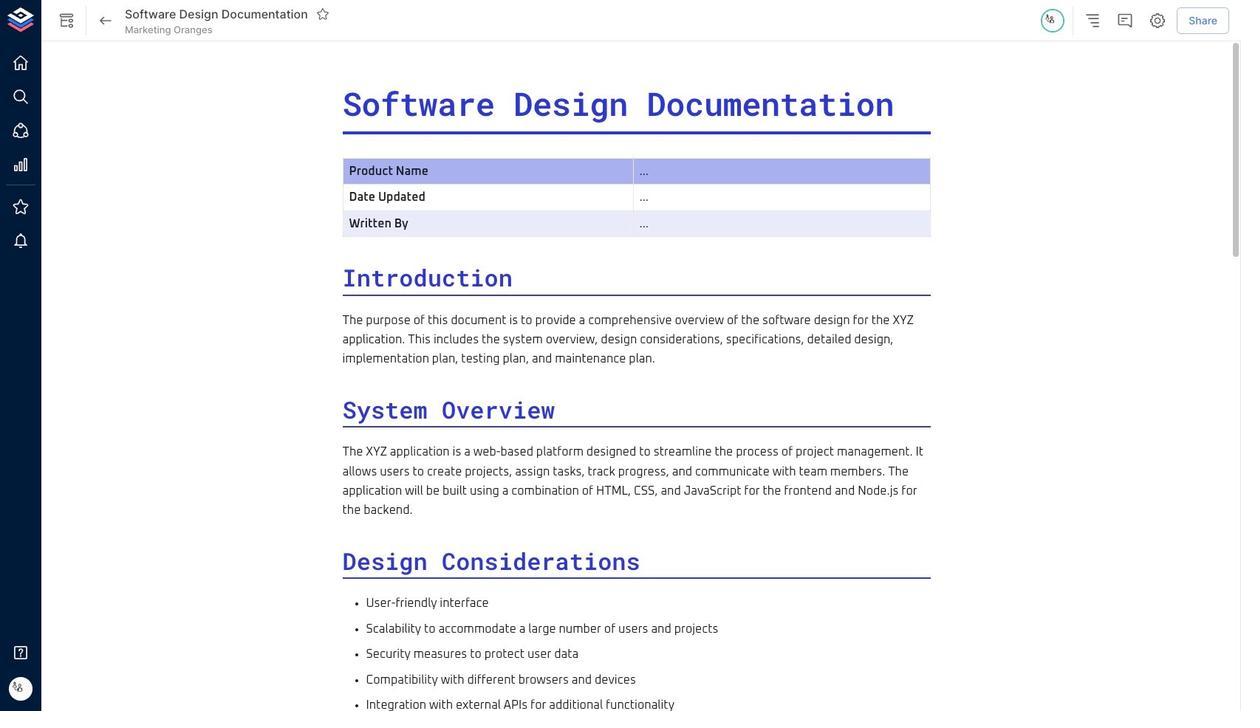 Task type: locate. For each thing, give the bounding box(es) containing it.
comments image
[[1117, 12, 1135, 30]]

table of contents image
[[1085, 12, 1102, 30]]



Task type: describe. For each thing, give the bounding box(es) containing it.
favorite image
[[316, 7, 330, 21]]

settings image
[[1150, 12, 1167, 30]]

show wiki image
[[58, 12, 75, 30]]

go back image
[[97, 12, 115, 30]]

ruby anderson image
[[1043, 10, 1064, 31]]



Task type: vqa. For each thing, say whether or not it's contained in the screenshot.
go back image
yes



